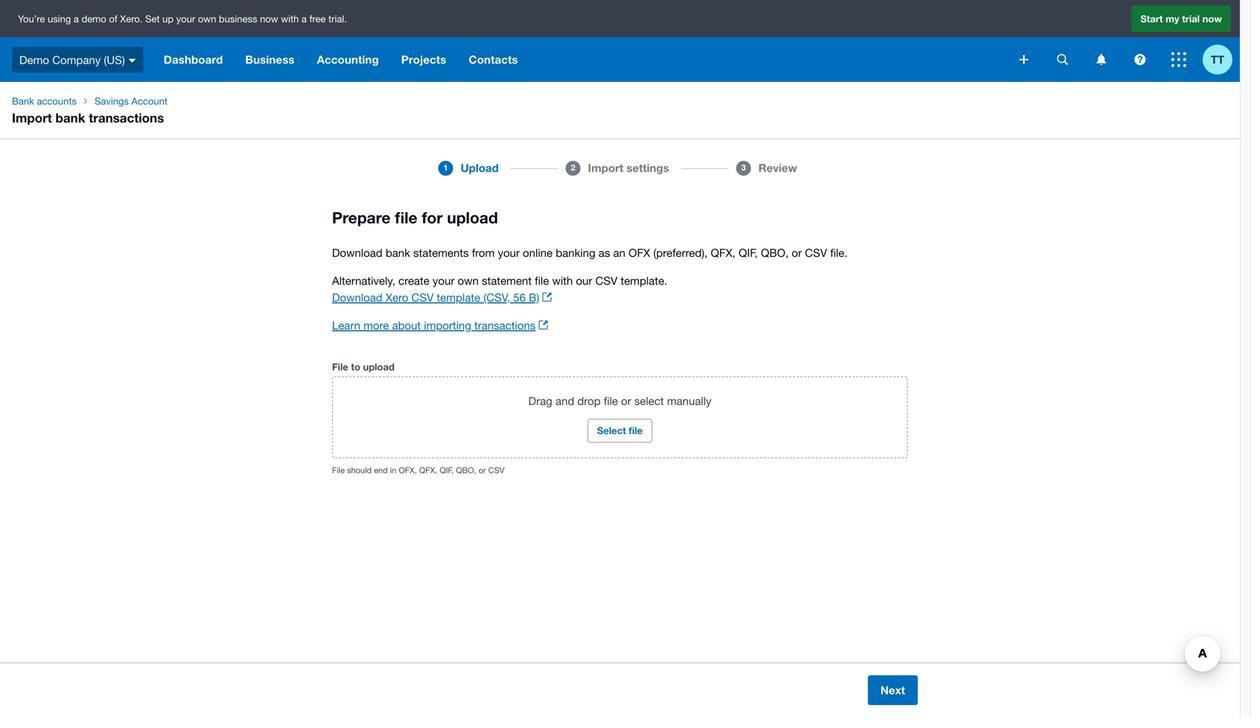 Task type: locate. For each thing, give the bounding box(es) containing it.
online
[[523, 246, 553, 259]]

own up template
[[458, 274, 479, 287]]

business
[[245, 53, 295, 66]]

56
[[513, 291, 526, 304]]

prepare
[[332, 208, 391, 227]]

my
[[1166, 13, 1180, 24]]

1 vertical spatial your
[[498, 246, 520, 259]]

transactions
[[89, 110, 164, 125], [475, 319, 536, 332]]

with
[[281, 13, 299, 24], [552, 274, 573, 287]]

1 vertical spatial own
[[458, 274, 479, 287]]

upload up from at the top of the page
[[447, 208, 498, 227]]

0 vertical spatial your
[[176, 13, 195, 24]]

2
[[571, 163, 576, 172]]

0 horizontal spatial own
[[198, 13, 216, 24]]

0 vertical spatial download
[[332, 246, 383, 259]]

upload right to
[[363, 361, 395, 373]]

you're
[[18, 13, 45, 24]]

drop
[[578, 394, 601, 407]]

trial.
[[329, 13, 347, 24]]

import down bank
[[12, 110, 52, 125]]

qif, right the ofx,
[[440, 466, 454, 475]]

upload
[[447, 208, 498, 227], [363, 361, 395, 373]]

1 file from the top
[[332, 361, 348, 373]]

0 vertical spatial own
[[198, 13, 216, 24]]

1 vertical spatial upload
[[363, 361, 395, 373]]

1 now from the left
[[260, 13, 278, 24]]

with inside banner
[[281, 13, 299, 24]]

download bank statements from your online banking as an ofx (preferred), qfx, qif, qbo, or csv file. note
[[332, 244, 908, 261]]

file right select
[[629, 425, 643, 437]]

import for import settings
[[588, 161, 624, 175]]

0 horizontal spatial import
[[12, 110, 52, 125]]

alternatively, create your own statement file with our csv template. download xero csv template (csv, 56 b)
[[332, 274, 668, 304]]

2 vertical spatial or
[[479, 466, 486, 475]]

1 horizontal spatial import
[[588, 161, 624, 175]]

banner
[[0, 0, 1240, 82]]

qbo, right the ofx,
[[456, 466, 476, 475]]

with left free on the left top of the page
[[281, 13, 299, 24]]

transactions down (csv,
[[475, 319, 536, 332]]

bank up create
[[386, 246, 410, 259]]

projects
[[401, 53, 447, 66]]

demo
[[19, 53, 49, 66]]

import right 2
[[588, 161, 624, 175]]

about
[[392, 319, 421, 332]]

of
[[109, 13, 117, 24]]

file up "b)"
[[535, 274, 549, 287]]

0 vertical spatial or
[[792, 246, 802, 259]]

settings
[[627, 161, 669, 175]]

1 vertical spatial file
[[332, 466, 345, 475]]

2 horizontal spatial your
[[498, 246, 520, 259]]

file
[[395, 208, 418, 227], [535, 274, 549, 287], [604, 394, 618, 407], [629, 425, 643, 437]]

svg image
[[1097, 54, 1107, 65], [1135, 54, 1146, 65], [129, 59, 136, 62]]

or inside note
[[792, 246, 802, 259]]

2 a from the left
[[302, 13, 307, 24]]

import inside prepare file for upload tab list
[[588, 161, 624, 175]]

now right trial on the right top of page
[[1203, 13, 1222, 24]]

csv inside the download bank statements from your online banking as an ofx (preferred), qfx, qif, qbo, or csv file. note
[[805, 246, 827, 259]]

download up alternatively,
[[332, 246, 383, 259]]

learn more about importing transactions
[[332, 319, 536, 332]]

2 now from the left
[[1203, 13, 1222, 24]]

statement
[[482, 274, 532, 287]]

or
[[792, 246, 802, 259], [621, 394, 631, 407], [479, 466, 486, 475]]

(csv,
[[484, 291, 510, 304]]

file should end in ofx, qfx, qif, qbo, or csv
[[332, 466, 505, 475]]

account
[[132, 95, 168, 107]]

your inside note
[[498, 246, 520, 259]]

bank inside the download bank statements from your online banking as an ofx (preferred), qfx, qif, qbo, or csv file. note
[[386, 246, 410, 259]]

qbo, left file. at the top right of page
[[761, 246, 789, 259]]

2 horizontal spatial svg image
[[1172, 52, 1187, 67]]

your up download xero csv template (csv, 56 b) link
[[433, 274, 455, 287]]

contacts button
[[458, 37, 529, 82]]

1 vertical spatial qbo,
[[456, 466, 476, 475]]

qfx, right the ofx,
[[419, 466, 438, 475]]

accounts
[[37, 95, 77, 107]]

qbo,
[[761, 246, 789, 259], [456, 466, 476, 475]]

0 vertical spatial bank
[[56, 110, 85, 125]]

0 vertical spatial import
[[12, 110, 52, 125]]

1 horizontal spatial own
[[458, 274, 479, 287]]

bank for import
[[56, 110, 85, 125]]

1 download from the top
[[332, 246, 383, 259]]

1 vertical spatial or
[[621, 394, 631, 407]]

2 download from the top
[[332, 291, 383, 304]]

1 vertical spatial download
[[332, 291, 383, 304]]

drag and drop file or select manually
[[529, 394, 712, 407]]

file
[[332, 361, 348, 373], [332, 466, 345, 475]]

download xero csv template (csv, 56 b) link
[[332, 291, 551, 304]]

file left to
[[332, 361, 348, 373]]

your right up
[[176, 13, 195, 24]]

1 horizontal spatial a
[[302, 13, 307, 24]]

should
[[347, 466, 372, 475]]

your inside alternatively, create your own statement file with our csv template. download xero csv template (csv, 56 b)
[[433, 274, 455, 287]]

bank
[[56, 110, 85, 125], [386, 246, 410, 259]]

now right business at the left top of the page
[[260, 13, 278, 24]]

a right using in the left top of the page
[[74, 13, 79, 24]]

2 horizontal spatial svg image
[[1135, 54, 1146, 65]]

drag
[[529, 394, 553, 407]]

1 horizontal spatial or
[[621, 394, 631, 407]]

note containing alternatively, create your own statement file with our csv template.
[[332, 272, 908, 306]]

note
[[332, 272, 908, 306]]

now
[[260, 13, 278, 24], [1203, 13, 1222, 24]]

1 horizontal spatial now
[[1203, 13, 1222, 24]]

banner containing dashboard
[[0, 0, 1240, 82]]

file to upload
[[332, 361, 395, 373]]

1 vertical spatial with
[[552, 274, 573, 287]]

0 vertical spatial transactions
[[89, 110, 164, 125]]

xero
[[386, 291, 409, 304]]

you're using a demo of xero. set up your own business now with a free trial.
[[18, 13, 347, 24]]

a left free on the left top of the page
[[302, 13, 307, 24]]

qif,
[[739, 246, 758, 259], [440, 466, 454, 475]]

0 vertical spatial qif,
[[739, 246, 758, 259]]

tt
[[1211, 53, 1225, 66]]

import bank transactions
[[12, 110, 164, 125]]

0 vertical spatial qbo,
[[761, 246, 789, 259]]

0 horizontal spatial svg image
[[1020, 55, 1029, 64]]

own left business at the left top of the page
[[198, 13, 216, 24]]

bank down the accounts
[[56, 110, 85, 125]]

import
[[12, 110, 52, 125], [588, 161, 624, 175]]

1 horizontal spatial bank
[[386, 246, 410, 259]]

savings
[[95, 95, 129, 107]]

qfx, right (preferred),
[[711, 246, 736, 259]]

1 horizontal spatial your
[[433, 274, 455, 287]]

csv
[[805, 246, 827, 259], [596, 274, 618, 287], [412, 291, 434, 304], [488, 466, 505, 475]]

transactions down savings account
[[89, 110, 164, 125]]

1 vertical spatial import
[[588, 161, 624, 175]]

2 horizontal spatial or
[[792, 246, 802, 259]]

1 horizontal spatial qfx,
[[711, 246, 736, 259]]

a
[[74, 13, 79, 24], [302, 13, 307, 24]]

0 horizontal spatial your
[[176, 13, 195, 24]]

1 horizontal spatial qbo,
[[761, 246, 789, 259]]

1 horizontal spatial transactions
[[475, 319, 536, 332]]

0 horizontal spatial or
[[479, 466, 486, 475]]

3
[[742, 163, 746, 172]]

select
[[635, 394, 664, 407]]

0 vertical spatial upload
[[447, 208, 498, 227]]

0 horizontal spatial qfx,
[[419, 466, 438, 475]]

0 vertical spatial with
[[281, 13, 299, 24]]

2 file from the top
[[332, 466, 345, 475]]

1 vertical spatial bank
[[386, 246, 410, 259]]

qfx,
[[711, 246, 736, 259], [419, 466, 438, 475]]

savings account link
[[89, 94, 176, 109]]

0 vertical spatial qfx,
[[711, 246, 736, 259]]

0 horizontal spatial qbo,
[[456, 466, 476, 475]]

contacts
[[469, 53, 518, 66]]

0 horizontal spatial with
[[281, 13, 299, 24]]

0 horizontal spatial bank
[[56, 110, 85, 125]]

banking
[[556, 246, 596, 259]]

download down alternatively,
[[332, 291, 383, 304]]

1 vertical spatial qfx,
[[419, 466, 438, 475]]

from
[[472, 246, 495, 259]]

0 horizontal spatial a
[[74, 13, 79, 24]]

1 vertical spatial qif,
[[440, 466, 454, 475]]

1 vertical spatial transactions
[[475, 319, 536, 332]]

svg image
[[1172, 52, 1187, 67], [1057, 54, 1069, 65], [1020, 55, 1029, 64]]

1 horizontal spatial qif,
[[739, 246, 758, 259]]

xero.
[[120, 13, 143, 24]]

own
[[198, 13, 216, 24], [458, 274, 479, 287]]

your right from at the top of the page
[[498, 246, 520, 259]]

0 vertical spatial file
[[332, 361, 348, 373]]

more
[[364, 319, 389, 332]]

with left our
[[552, 274, 573, 287]]

to
[[351, 361, 360, 373]]

qif, right (preferred),
[[739, 246, 758, 259]]

0 horizontal spatial svg image
[[129, 59, 136, 62]]

your
[[176, 13, 195, 24], [498, 246, 520, 259], [433, 274, 455, 287]]

file left should
[[332, 466, 345, 475]]

2 vertical spatial your
[[433, 274, 455, 287]]

prepare file for upload
[[332, 208, 498, 227]]

demo company (us) button
[[0, 37, 152, 82]]

svg image inside demo company (us) "popup button"
[[129, 59, 136, 62]]

0 horizontal spatial now
[[260, 13, 278, 24]]

download
[[332, 246, 383, 259], [332, 291, 383, 304]]

1 horizontal spatial with
[[552, 274, 573, 287]]



Task type: vqa. For each thing, say whether or not it's contained in the screenshot.
the topmost "own"
yes



Task type: describe. For each thing, give the bounding box(es) containing it.
for
[[422, 208, 443, 227]]

end
[[374, 466, 388, 475]]

select file
[[597, 425, 643, 437]]

ofx,
[[399, 466, 417, 475]]

start my trial now
[[1141, 13, 1222, 24]]

1 horizontal spatial svg image
[[1097, 54, 1107, 65]]

import settings
[[588, 161, 669, 175]]

statements
[[413, 246, 469, 259]]

1
[[444, 163, 448, 172]]

next
[[881, 684, 905, 697]]

manually
[[667, 394, 712, 407]]

accounting
[[317, 53, 379, 66]]

create
[[399, 274, 430, 287]]

own inside alternatively, create your own statement file with our csv template. download xero csv template (csv, 56 b)
[[458, 274, 479, 287]]

savings account
[[95, 95, 168, 107]]

with inside alternatively, create your own statement file with our csv template. download xero csv template (csv, 56 b)
[[552, 274, 573, 287]]

prepare file for upload tab list
[[332, 153, 908, 491]]

file for file should end in ofx, qfx, qif, qbo, or csv
[[332, 466, 345, 475]]

business button
[[234, 37, 306, 82]]

projects button
[[390, 37, 458, 82]]

trial
[[1182, 13, 1200, 24]]

bank accounts
[[12, 95, 77, 107]]

qif, inside note
[[739, 246, 758, 259]]

0 horizontal spatial transactions
[[89, 110, 164, 125]]

business
[[219, 13, 257, 24]]

1 a from the left
[[74, 13, 79, 24]]

bank
[[12, 95, 34, 107]]

your inside banner
[[176, 13, 195, 24]]

learn more about importing transactions link
[[332, 319, 548, 332]]

file right drop
[[604, 394, 618, 407]]

demo company (us)
[[19, 53, 125, 66]]

dashboard link
[[152, 37, 234, 82]]

file left for at left top
[[395, 208, 418, 227]]

1 horizontal spatial svg image
[[1057, 54, 1069, 65]]

review
[[759, 161, 797, 175]]

upload
[[461, 161, 499, 175]]

select file button
[[588, 419, 653, 443]]

file for file to upload
[[332, 361, 348, 373]]

(us)
[[104, 53, 125, 66]]

in
[[390, 466, 397, 475]]

template.
[[621, 274, 668, 287]]

tt button
[[1203, 37, 1240, 82]]

0 horizontal spatial upload
[[363, 361, 395, 373]]

and
[[556, 394, 575, 407]]

download bank statements from your online banking as an ofx (preferred), qfx, qif, qbo, or csv file.
[[332, 246, 848, 259]]

file inside alternatively, create your own statement file with our csv template. download xero csv template (csv, 56 b)
[[535, 274, 549, 287]]

accounting button
[[306, 37, 390, 82]]

using
[[48, 13, 71, 24]]

file inside button
[[629, 425, 643, 437]]

0 horizontal spatial qif,
[[440, 466, 454, 475]]

b)
[[529, 291, 540, 304]]

template
[[437, 291, 481, 304]]

free
[[310, 13, 326, 24]]

select
[[597, 425, 626, 437]]

alternatively,
[[332, 274, 395, 287]]

an
[[613, 246, 626, 259]]

ofx
[[629, 246, 651, 259]]

file.
[[830, 246, 848, 259]]

next button
[[868, 676, 918, 705]]

transactions inside prepare file for upload tab list
[[475, 319, 536, 332]]

(preferred),
[[654, 246, 708, 259]]

start
[[1141, 13, 1163, 24]]

up
[[162, 13, 174, 24]]

download inside the download bank statements from your online banking as an ofx (preferred), qfx, qif, qbo, or csv file. note
[[332, 246, 383, 259]]

set
[[145, 13, 160, 24]]

company
[[52, 53, 101, 66]]

importing
[[424, 319, 471, 332]]

as
[[599, 246, 610, 259]]

import for import bank transactions
[[12, 110, 52, 125]]

bank accounts link
[[6, 94, 83, 109]]

demo
[[82, 13, 106, 24]]

dashboard
[[164, 53, 223, 66]]

bank for download
[[386, 246, 410, 259]]

download inside alternatively, create your own statement file with our csv template. download xero csv template (csv, 56 b)
[[332, 291, 383, 304]]

our
[[576, 274, 592, 287]]

qbo, inside note
[[761, 246, 789, 259]]

learn
[[332, 319, 361, 332]]

1 horizontal spatial upload
[[447, 208, 498, 227]]

qfx, inside note
[[711, 246, 736, 259]]



